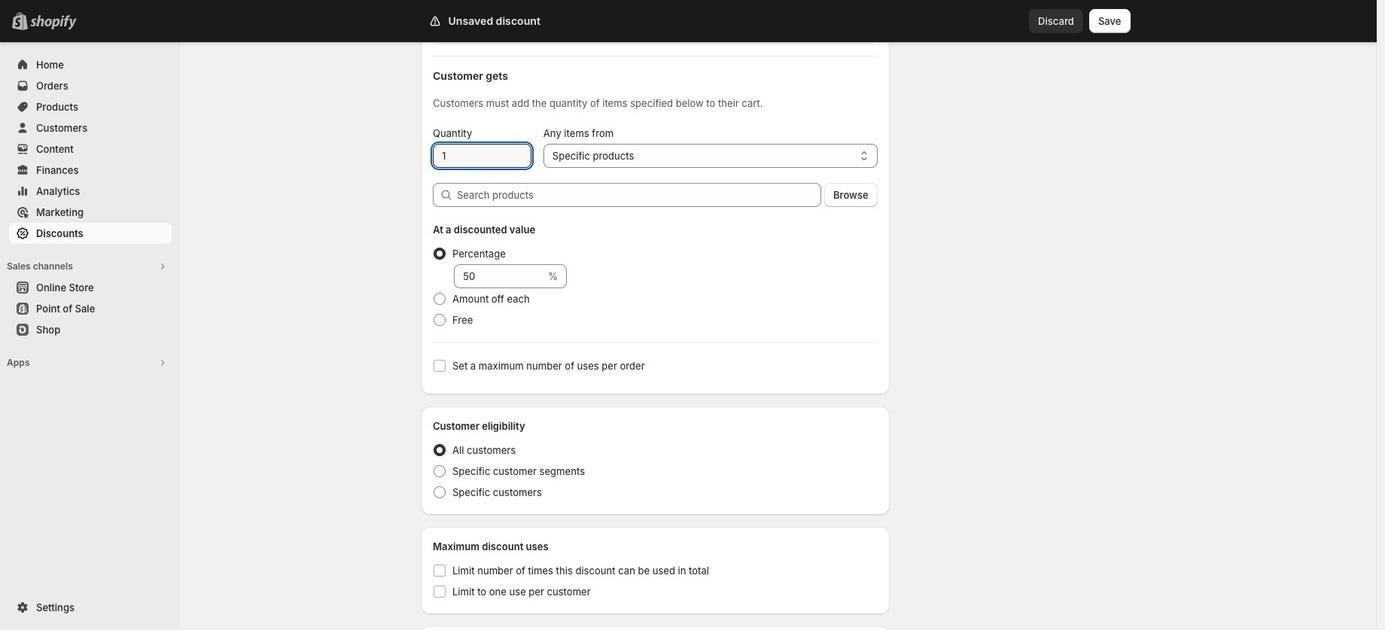 Task type: describe. For each thing, give the bounding box(es) containing it.
shopify image
[[30, 15, 77, 30]]



Task type: locate. For each thing, give the bounding box(es) containing it.
Search products text field
[[457, 183, 822, 207]]

None text field
[[454, 264, 545, 288]]

None text field
[[433, 144, 532, 168]]



Task type: vqa. For each thing, say whether or not it's contained in the screenshot.
of in the "Deleting this app from your store will remove its access, and request the removal of customer information if it was collected. Learn more about"
no



